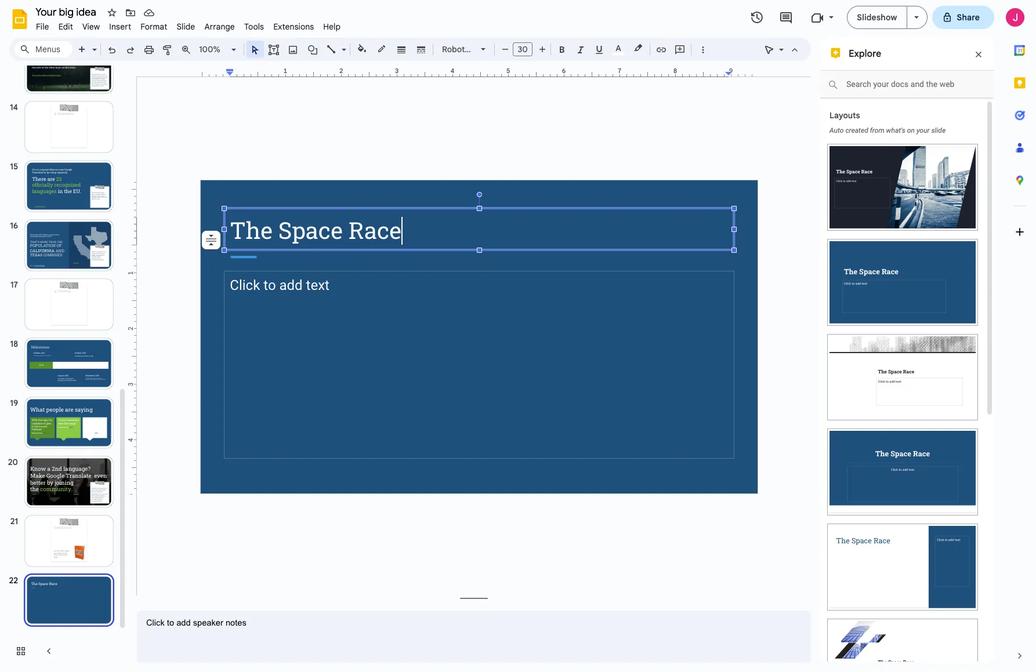 Task type: locate. For each thing, give the bounding box(es) containing it.
insert image image
[[286, 41, 300, 57]]

slideshow
[[857, 12, 897, 23]]

extensions menu item
[[269, 20, 319, 34]]

navigation
[[0, 0, 128, 672]]

tools menu item
[[240, 20, 269, 34]]

Zoom field
[[195, 41, 241, 58]]

menu bar
[[31, 15, 345, 34]]

format menu item
[[136, 20, 172, 34]]

file menu item
[[31, 20, 54, 34]]

arrange menu item
[[200, 20, 240, 34]]

auto
[[830, 126, 844, 135]]

format
[[140, 21, 167, 32]]

slide menu item
[[172, 20, 200, 34]]

layouts heading
[[830, 110, 860, 121]]

menu bar containing file
[[31, 15, 345, 34]]

tab list inside menu bar banner
[[1004, 34, 1036, 640]]

help menu item
[[319, 20, 345, 34]]

Rename text field
[[31, 5, 103, 19]]

highlight color image
[[632, 41, 644, 55]]

option
[[202, 231, 220, 249]]

on
[[907, 126, 915, 135]]

layouts auto created from what's on your slide
[[830, 110, 946, 135]]

file
[[36, 21, 49, 32]]

layouts
[[830, 110, 860, 121]]

Star checkbox
[[104, 5, 120, 21]]

from
[[870, 126, 884, 135]]

insert menu item
[[105, 20, 136, 34]]

font list. roboto slab selected. option
[[442, 41, 488, 57]]

tab list
[[1004, 34, 1036, 640]]

share
[[957, 12, 980, 23]]

presentation options image
[[914, 16, 919, 19]]

extensions
[[273, 21, 314, 32]]

share button
[[932, 6, 994, 29]]

shrink text on overflow image
[[203, 232, 219, 248]]

explore
[[849, 48, 881, 60]]

Font size text field
[[513, 42, 532, 56]]



Task type: vqa. For each thing, say whether or not it's contained in the screenshot.
more
no



Task type: describe. For each thing, give the bounding box(es) containing it.
your
[[916, 126, 930, 135]]

slide
[[931, 126, 946, 135]]

border color: transparent image
[[375, 41, 388, 56]]

roboto slab
[[442, 44, 488, 55]]

Font size field
[[513, 42, 537, 59]]

Menus field
[[15, 41, 73, 57]]

left margin image
[[201, 68, 233, 77]]

select line image
[[339, 42, 346, 46]]

border weight option
[[395, 41, 408, 57]]

explore section
[[820, 38, 994, 672]]

view menu item
[[78, 20, 105, 34]]

border dash option
[[414, 41, 428, 57]]

shape image
[[306, 41, 319, 57]]

view
[[82, 21, 100, 32]]

fill color: transparent image
[[355, 41, 369, 56]]

menu bar inside menu bar banner
[[31, 15, 345, 34]]

edit
[[58, 21, 73, 32]]

slab
[[471, 44, 488, 55]]

mode and view toolbar
[[760, 38, 804, 61]]

main toolbar
[[42, 0, 712, 548]]

insert
[[109, 21, 131, 32]]

explore application
[[0, 0, 1036, 672]]

right margin image
[[726, 68, 758, 77]]

Zoom text field
[[197, 41, 230, 57]]

layouts grid
[[820, 135, 985, 672]]

created
[[845, 126, 868, 135]]

text color image
[[612, 41, 625, 55]]

roboto
[[442, 44, 470, 55]]

Search your docs and the web text field
[[820, 71, 993, 98]]

what's
[[886, 126, 905, 135]]

menu bar banner
[[0, 0, 1036, 672]]

arrange
[[204, 21, 235, 32]]

slideshow button
[[847, 6, 907, 29]]

layouts element
[[820, 99, 985, 672]]

edit menu item
[[54, 20, 78, 34]]

help
[[323, 21, 341, 32]]

slide
[[177, 21, 195, 32]]

tools
[[244, 21, 264, 32]]

new slide with layout image
[[89, 42, 97, 46]]



